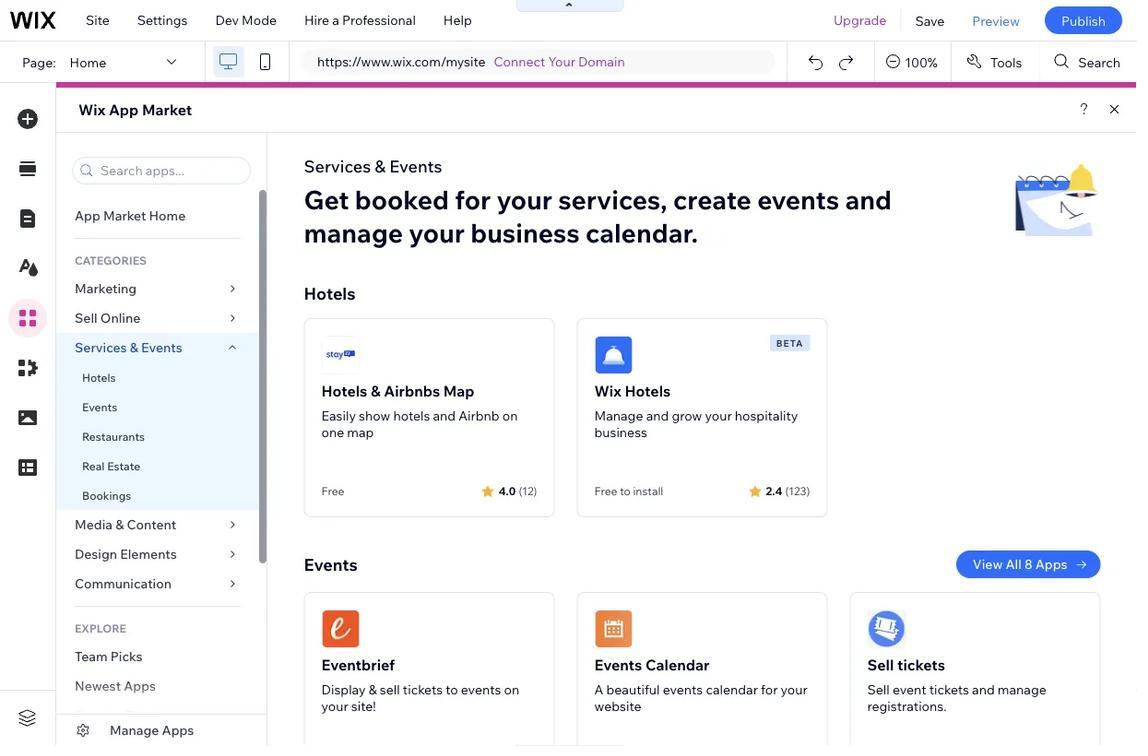 Task type: locate. For each thing, give the bounding box(es) containing it.
search button
[[1040, 42, 1138, 82]]

market up categories
[[103, 208, 146, 224]]

business
[[471, 216, 580, 249], [595, 425, 648, 441]]

estate
[[107, 459, 140, 473]]

free down one
[[322, 485, 345, 498]]

1 horizontal spatial free
[[595, 485, 618, 498]]

https://www.wix.com/mysite
[[317, 54, 486, 70]]

on left a
[[504, 682, 520, 698]]

hotels down wix hotels logo
[[625, 382, 671, 401]]

1 horizontal spatial for
[[761, 682, 778, 698]]

& inside services & events get booked for your services, create events and manage your business calendar.
[[375, 156, 386, 176]]

wix down site
[[78, 101, 106, 119]]

your inside events calendar a beautiful events calendar for your website
[[781, 682, 808, 698]]

events up booked
[[390, 156, 443, 176]]

(123)
[[786, 484, 811, 498]]

manage apps button
[[56, 715, 267, 747]]

1 horizontal spatial wix
[[595, 382, 622, 401]]

0 vertical spatial home
[[70, 54, 106, 70]]

app up categories
[[75, 208, 100, 224]]

free left 'install'
[[595, 485, 618, 498]]

events right create
[[758, 183, 840, 215]]

wix down wix hotels logo
[[595, 382, 622, 401]]

0 vertical spatial business
[[471, 216, 580, 249]]

1 horizontal spatial events
[[663, 682, 703, 698]]

your
[[497, 183, 553, 215], [409, 216, 465, 249], [706, 408, 732, 424], [781, 682, 808, 698], [322, 699, 349, 715]]

events down sell online link
[[141, 340, 183, 356]]

booked
[[355, 183, 449, 215]]

and inside the wix hotels manage and grow your hospitality business
[[647, 408, 669, 424]]

1 horizontal spatial to
[[620, 485, 631, 498]]

for right booked
[[455, 183, 491, 215]]

free
[[322, 485, 345, 498], [595, 485, 618, 498]]

0 horizontal spatial free
[[322, 485, 345, 498]]

0 horizontal spatial wix
[[78, 101, 106, 119]]

save
[[916, 12, 945, 28]]

explore
[[75, 622, 126, 635]]

hire a professional
[[305, 12, 416, 28]]

sell for online
[[75, 310, 98, 326]]

calendar.
[[586, 216, 699, 249]]

to right sell
[[446, 682, 458, 698]]

1 vertical spatial manage
[[998, 682, 1047, 698]]

events
[[758, 183, 840, 215], [461, 682, 501, 698], [663, 682, 703, 698]]

map
[[347, 425, 374, 441]]

events right sell
[[461, 682, 501, 698]]

manage apps
[[110, 723, 194, 739]]

& right media
[[116, 517, 124, 533]]

connect
[[494, 54, 546, 70]]

1 vertical spatial market
[[103, 208, 146, 224]]

market up search apps... field
[[142, 101, 192, 119]]

0 horizontal spatial services
[[75, 340, 127, 356]]

on inside hotels & airbnbs map easily show hotels and airbnb on one map
[[503, 408, 518, 424]]

hotels
[[394, 408, 430, 424]]

sell left online
[[75, 310, 98, 326]]

online
[[100, 310, 141, 326]]

& up booked
[[375, 156, 386, 176]]

sell
[[75, 310, 98, 326], [868, 656, 895, 675], [868, 682, 890, 698]]

0 vertical spatial to
[[620, 485, 631, 498]]

1 vertical spatial home
[[149, 208, 186, 224]]

1 free from the left
[[322, 485, 345, 498]]

popular this month link
[[56, 701, 259, 731]]

wix
[[78, 101, 106, 119], [595, 382, 622, 401]]

& inside hotels & airbnbs map easily show hotels and airbnb on one map
[[371, 382, 381, 401]]

to left 'install'
[[620, 485, 631, 498]]

hotels inside the wix hotels manage and grow your hospitality business
[[625, 382, 671, 401]]

1 vertical spatial sell
[[868, 656, 895, 675]]

0 horizontal spatial events
[[461, 682, 501, 698]]

team picks
[[75, 649, 143, 665]]

1 horizontal spatial home
[[149, 208, 186, 224]]

your right grow
[[706, 408, 732, 424]]

real estate link
[[56, 451, 259, 481]]

1 horizontal spatial services
[[304, 156, 371, 176]]

publish button
[[1046, 6, 1123, 34]]

free to install
[[595, 485, 664, 498]]

events
[[390, 156, 443, 176], [141, 340, 183, 356], [82, 400, 117, 414], [304, 554, 358, 575], [595, 656, 643, 675]]

tickets inside eventbrief display & sell tickets to events on your site!
[[403, 682, 443, 698]]

newest apps
[[75, 678, 156, 694]]

4.0
[[499, 484, 516, 498]]

for inside events calendar a beautiful events calendar for your website
[[761, 682, 778, 698]]

2 free from the left
[[595, 485, 618, 498]]

1 horizontal spatial business
[[595, 425, 648, 441]]

communication link
[[56, 569, 259, 599]]

4.0 (12)
[[499, 484, 538, 498]]

restaurants
[[82, 430, 145, 443]]

month
[[153, 708, 193, 724]]

tickets
[[898, 656, 946, 675], [403, 682, 443, 698], [930, 682, 970, 698]]

your left services,
[[497, 183, 553, 215]]

apps inside button
[[162, 723, 194, 739]]

tickets right sell
[[403, 682, 443, 698]]

& inside media & content link
[[116, 517, 124, 533]]

for inside services & events get booked for your services, create events and manage your business calendar.
[[455, 183, 491, 215]]

manage
[[595, 408, 644, 424], [110, 723, 159, 739]]

0 vertical spatial manage
[[304, 216, 403, 249]]

your right calendar
[[781, 682, 808, 698]]

sell left event
[[868, 682, 890, 698]]

sell tickets sell event tickets and manage registrations.
[[868, 656, 1047, 715]]

apps right 'this'
[[162, 723, 194, 739]]

services down sell online
[[75, 340, 127, 356]]

search
[[1079, 54, 1121, 70]]

hotels up hotels & airbnbs map logo
[[304, 283, 356, 304]]

1 vertical spatial app
[[75, 208, 100, 224]]

1 vertical spatial to
[[446, 682, 458, 698]]

services up get
[[304, 156, 371, 176]]

sell tickets logo image
[[868, 610, 907, 649]]

tickets for sell
[[930, 682, 970, 698]]

1 horizontal spatial manage
[[595, 408, 644, 424]]

content
[[127, 517, 177, 533]]

0 vertical spatial wix
[[78, 101, 106, 119]]

1 horizontal spatial apps
[[162, 723, 194, 739]]

free for free to install
[[595, 485, 618, 498]]

app up search apps... field
[[109, 101, 139, 119]]

your down display
[[322, 699, 349, 715]]

0 vertical spatial manage
[[595, 408, 644, 424]]

0 horizontal spatial for
[[455, 183, 491, 215]]

communication
[[75, 576, 175, 592]]

media
[[75, 517, 113, 533]]

for
[[455, 183, 491, 215], [761, 682, 778, 698]]

2 vertical spatial apps
[[162, 723, 194, 739]]

newest apps link
[[56, 672, 259, 701]]

0 horizontal spatial business
[[471, 216, 580, 249]]

your inside eventbrief display & sell tickets to events on your site!
[[322, 699, 349, 715]]

1 horizontal spatial manage
[[998, 682, 1047, 698]]

event
[[893, 682, 927, 698]]

& left sell
[[369, 682, 377, 698]]

real
[[82, 459, 105, 473]]

hotels inside hotels & airbnbs map easily show hotels and airbnb on one map
[[322, 382, 368, 401]]

apps for manage apps
[[162, 723, 194, 739]]

events calendar logo image
[[595, 610, 634, 649]]

view all 8 apps
[[973, 556, 1068, 573]]

home inside "link"
[[149, 208, 186, 224]]

help
[[444, 12, 472, 28]]

0 horizontal spatial manage
[[304, 216, 403, 249]]

show
[[359, 408, 391, 424]]

preview button
[[959, 0, 1034, 41]]

airbnbs
[[384, 382, 440, 401]]

settings
[[137, 12, 188, 28]]

0 horizontal spatial to
[[446, 682, 458, 698]]

to
[[620, 485, 631, 498], [446, 682, 458, 698]]

0 horizontal spatial app
[[75, 208, 100, 224]]

manage inside the wix hotels manage and grow your hospitality business
[[595, 408, 644, 424]]

media & content link
[[56, 510, 259, 540]]

0 vertical spatial on
[[503, 408, 518, 424]]

on
[[503, 408, 518, 424], [504, 682, 520, 698]]

mode
[[242, 12, 277, 28]]

popular
[[75, 708, 122, 724]]

view
[[973, 556, 1003, 573]]

2 horizontal spatial events
[[758, 183, 840, 215]]

0 vertical spatial sell
[[75, 310, 98, 326]]

hotels up easily
[[322, 382, 368, 401]]

1 vertical spatial business
[[595, 425, 648, 441]]

& for media & content
[[116, 517, 124, 533]]

sell down sell tickets logo
[[868, 656, 895, 675]]

tickets up event
[[898, 656, 946, 675]]

domain
[[579, 54, 625, 70]]

1 vertical spatial apps
[[124, 678, 156, 694]]

on right airbnb
[[503, 408, 518, 424]]

home down site
[[70, 54, 106, 70]]

0 horizontal spatial manage
[[110, 723, 159, 739]]

and inside hotels & airbnbs map easily show hotels and airbnb on one map
[[433, 408, 456, 424]]

website
[[595, 699, 642, 715]]

wix inside the wix hotels manage and grow your hospitality business
[[595, 382, 622, 401]]

restaurants link
[[56, 422, 259, 451]]

services inside services & events get booked for your services, create events and manage your business calendar.
[[304, 156, 371, 176]]

tickets right event
[[930, 682, 970, 698]]

home
[[70, 54, 106, 70], [149, 208, 186, 224]]

wix hotels logo image
[[595, 336, 634, 375]]

hotels link
[[56, 363, 259, 392]]

100%
[[906, 54, 938, 70]]

1 vertical spatial wix
[[595, 382, 622, 401]]

2 vertical spatial sell
[[868, 682, 890, 698]]

1 vertical spatial manage
[[110, 723, 159, 739]]

0 vertical spatial for
[[455, 183, 491, 215]]

apps for newest apps
[[124, 678, 156, 694]]

0 vertical spatial apps
[[1036, 556, 1068, 573]]

apps right "8"
[[1036, 556, 1068, 573]]

0 horizontal spatial apps
[[124, 678, 156, 694]]

events inside services & events get booked for your services, create events and manage your business calendar.
[[758, 183, 840, 215]]

for right calendar
[[761, 682, 778, 698]]

and inside sell tickets sell event tickets and manage registrations.
[[973, 682, 996, 698]]

all
[[1006, 556, 1022, 573]]

events inside eventbrief display & sell tickets to events on your site!
[[461, 682, 501, 698]]

& inside services & events link
[[130, 340, 138, 356]]

& up show
[[371, 382, 381, 401]]

& down online
[[130, 340, 138, 356]]

preview
[[973, 12, 1021, 28]]

1 vertical spatial for
[[761, 682, 778, 698]]

home down search apps... field
[[149, 208, 186, 224]]

events up beautiful
[[595, 656, 643, 675]]

0 vertical spatial app
[[109, 101, 139, 119]]

events up restaurants
[[82, 400, 117, 414]]

this
[[125, 708, 150, 724]]

manage inside services & events get booked for your services, create events and manage your business calendar.
[[304, 216, 403, 249]]

1 vertical spatial on
[[504, 682, 520, 698]]

1 vertical spatial services
[[75, 340, 127, 356]]

upgrade
[[834, 12, 887, 28]]

events down the calendar
[[663, 682, 703, 698]]

eventbrief logo image
[[322, 610, 360, 649]]

apps up 'this'
[[124, 678, 156, 694]]

0 vertical spatial services
[[304, 156, 371, 176]]

site!
[[351, 699, 376, 715]]



Task type: describe. For each thing, give the bounding box(es) containing it.
a
[[332, 12, 340, 28]]

hotels down services & events
[[82, 371, 116, 384]]

easily
[[322, 408, 356, 424]]

market inside "link"
[[103, 208, 146, 224]]

hospitality
[[735, 408, 799, 424]]

design elements
[[75, 546, 177, 562]]

hotels & airbnbs map easily show hotels and airbnb on one map
[[322, 382, 518, 441]]

tools
[[991, 54, 1023, 70]]

app market home
[[75, 208, 186, 224]]

https://www.wix.com/mysite connect your domain
[[317, 54, 625, 70]]

get
[[304, 183, 349, 215]]

dev
[[215, 12, 239, 28]]

events up eventbrief logo on the left
[[304, 554, 358, 575]]

beautiful
[[607, 682, 660, 698]]

and inside services & events get booked for your services, create events and manage your business calendar.
[[846, 183, 892, 215]]

picks
[[111, 649, 143, 665]]

100% button
[[876, 42, 951, 82]]

services & events
[[75, 340, 183, 356]]

your down booked
[[409, 216, 465, 249]]

wix app market
[[78, 101, 192, 119]]

eventbrief
[[322, 656, 395, 675]]

categories
[[75, 253, 147, 267]]

newest
[[75, 678, 121, 694]]

to inside eventbrief display & sell tickets to events on your site!
[[446, 682, 458, 698]]

0 horizontal spatial home
[[70, 54, 106, 70]]

1 horizontal spatial app
[[109, 101, 139, 119]]

hire
[[305, 12, 330, 28]]

business inside services & events get booked for your services, create events and manage your business calendar.
[[471, 216, 580, 249]]

bookings
[[82, 489, 131, 503]]

hotels & airbnbs map logo image
[[322, 336, 360, 375]]

& for hotels & airbnbs map easily show hotels and airbnb on one map
[[371, 382, 381, 401]]

save button
[[902, 0, 959, 41]]

wix hotels manage and grow your hospitality business
[[595, 382, 799, 441]]

your inside the wix hotels manage and grow your hospitality business
[[706, 408, 732, 424]]

wix for wix app market
[[78, 101, 106, 119]]

design
[[75, 546, 117, 562]]

services & events get booked for your services, create events and manage your business calendar.
[[304, 156, 892, 249]]

Search apps... field
[[95, 158, 245, 184]]

sell for tickets
[[868, 656, 895, 675]]

2.4
[[766, 484, 783, 498]]

site
[[86, 12, 110, 28]]

professional
[[342, 12, 416, 28]]

free for free
[[322, 485, 345, 498]]

dev mode
[[215, 12, 277, 28]]

registrations.
[[868, 699, 947, 715]]

eventbrief display & sell tickets to events on your site!
[[322, 656, 520, 715]]

events inside events calendar a beautiful events calendar for your website
[[595, 656, 643, 675]]

sell online link
[[56, 304, 259, 333]]

& for services & events get booked for your services, create events and manage your business calendar.
[[375, 156, 386, 176]]

sell online
[[75, 310, 141, 326]]

team picks link
[[56, 642, 259, 672]]

real estate
[[82, 459, 140, 473]]

events link
[[56, 392, 259, 422]]

events inside services & events get booked for your services, create events and manage your business calendar.
[[390, 156, 443, 176]]

map
[[444, 382, 475, 401]]

grow
[[672, 408, 703, 424]]

2.4 (123)
[[766, 484, 811, 498]]

tickets for eventbrief
[[403, 682, 443, 698]]

services for services & events get booked for your services, create events and manage your business calendar.
[[304, 156, 371, 176]]

display
[[322, 682, 366, 698]]

elements
[[120, 546, 177, 562]]

on inside eventbrief display & sell tickets to events on your site!
[[504, 682, 520, 698]]

media & content
[[75, 517, 177, 533]]

marketing link
[[56, 274, 259, 304]]

& for services & events
[[130, 340, 138, 356]]

manage inside sell tickets sell event tickets and manage registrations.
[[998, 682, 1047, 698]]

events inside events calendar a beautiful events calendar for your website
[[663, 682, 703, 698]]

app market home link
[[56, 201, 259, 231]]

services,
[[559, 183, 668, 215]]

beta
[[777, 337, 804, 349]]

airbnb
[[459, 408, 500, 424]]

team
[[75, 649, 108, 665]]

0 vertical spatial market
[[142, 101, 192, 119]]

2 horizontal spatial apps
[[1036, 556, 1068, 573]]

one
[[322, 425, 344, 441]]

design elements link
[[56, 540, 259, 569]]

calendar
[[706, 682, 759, 698]]

bookings link
[[56, 481, 259, 510]]

8
[[1025, 556, 1033, 573]]

view all 8 apps link
[[957, 551, 1101, 579]]

services for services & events
[[75, 340, 127, 356]]

& inside eventbrief display & sell tickets to events on your site!
[[369, 682, 377, 698]]

business inside the wix hotels manage and grow your hospitality business
[[595, 425, 648, 441]]

popular this month
[[75, 708, 193, 724]]

app inside "link"
[[75, 208, 100, 224]]

a
[[595, 682, 604, 698]]

tools button
[[952, 42, 1039, 82]]

calendar
[[646, 656, 710, 675]]

manage inside button
[[110, 723, 159, 739]]

services & events link
[[56, 333, 259, 363]]

wix for wix hotels manage and grow your hospitality business
[[595, 382, 622, 401]]

publish
[[1062, 12, 1107, 28]]

install
[[633, 485, 664, 498]]



Task type: vqa. For each thing, say whether or not it's contained in the screenshot.
Tools at the right top of page
yes



